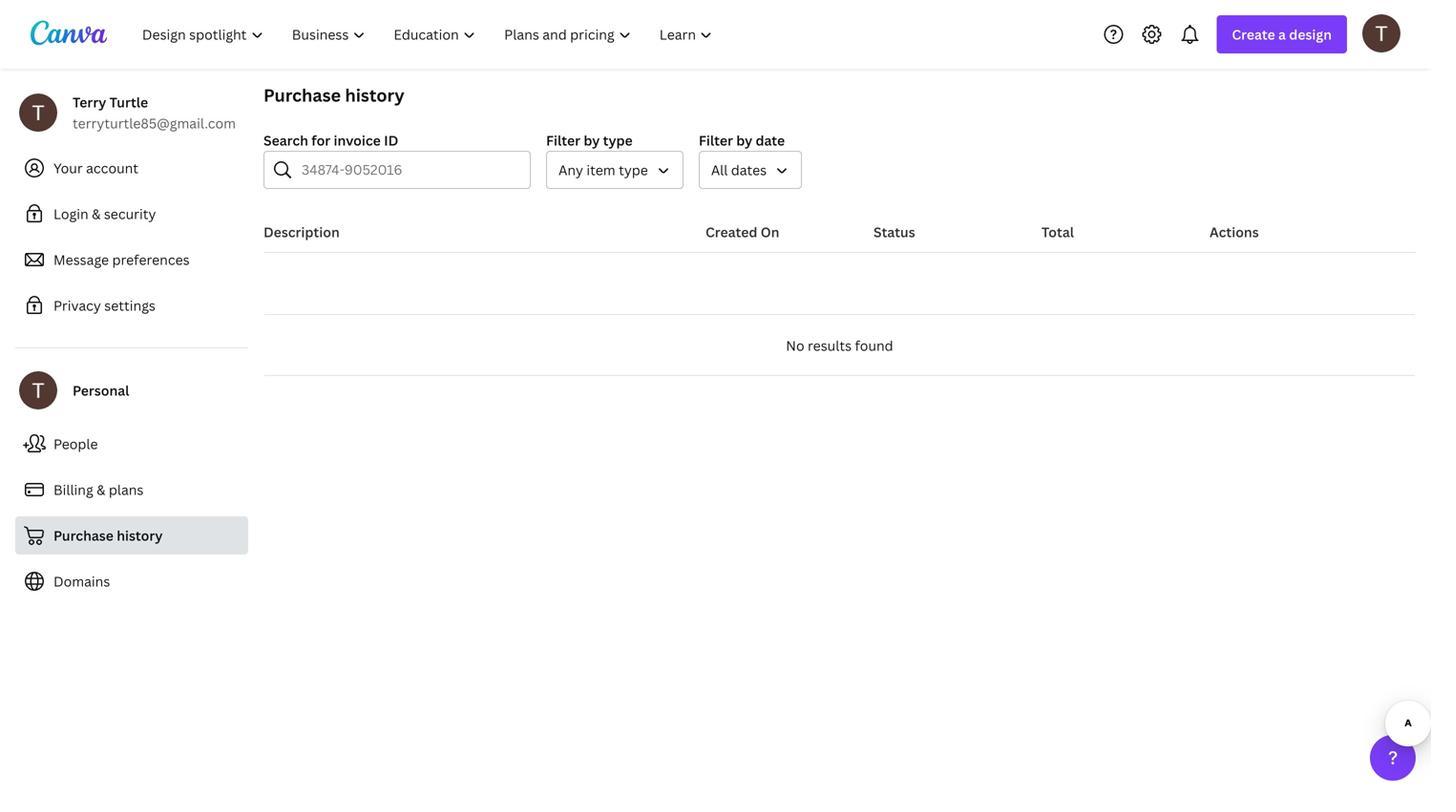 Task type: vqa. For each thing, say whether or not it's contained in the screenshot.
second Filter from left
yes



Task type: describe. For each thing, give the bounding box(es) containing it.
login & security link
[[15, 195, 248, 233]]

your
[[53, 159, 83, 177]]

message preferences
[[53, 251, 190, 269]]

description
[[264, 223, 340, 241]]

message
[[53, 251, 109, 269]]

filter by type
[[546, 131, 633, 149]]

domains
[[53, 572, 110, 591]]

invoice
[[334, 131, 381, 149]]

created
[[706, 223, 758, 241]]

login
[[53, 205, 88, 223]]

status
[[874, 223, 915, 241]]

on
[[761, 223, 780, 241]]

filter for filter by date
[[699, 131, 733, 149]]

privacy settings
[[53, 296, 156, 315]]

purchase history link
[[15, 517, 248, 555]]

& for login
[[92, 205, 101, 223]]

create a design button
[[1217, 15, 1347, 53]]

any item type
[[559, 161, 648, 179]]

your account link
[[15, 149, 248, 187]]

total
[[1042, 223, 1074, 241]]

created on
[[706, 223, 780, 241]]

domains link
[[15, 562, 248, 601]]

account
[[86, 159, 138, 177]]

by for type
[[584, 131, 600, 149]]

top level navigation element
[[130, 15, 729, 53]]

message preferences link
[[15, 241, 248, 279]]

1 horizontal spatial history
[[345, 84, 405, 107]]

privacy settings link
[[15, 286, 248, 325]]

turtle
[[109, 93, 148, 111]]

no
[[786, 337, 805, 355]]

results
[[808, 337, 852, 355]]

item
[[587, 161, 616, 179]]

terry turtle image
[[1362, 14, 1401, 52]]

a
[[1279, 25, 1286, 43]]

search
[[264, 131, 308, 149]]

create a design
[[1232, 25, 1332, 43]]

plans
[[109, 481, 144, 499]]

date
[[756, 131, 785, 149]]

0 vertical spatial purchase
[[264, 84, 341, 107]]



Task type: locate. For each thing, give the bounding box(es) containing it.
type for filter by type
[[603, 131, 633, 149]]

0 horizontal spatial filter
[[546, 131, 581, 149]]

billing & plans link
[[15, 471, 248, 509]]

purchase history
[[264, 84, 405, 107], [53, 527, 163, 545]]

0 horizontal spatial history
[[117, 527, 163, 545]]

people
[[53, 435, 98, 453]]

type right item
[[619, 161, 648, 179]]

dates
[[731, 161, 767, 179]]

all
[[711, 161, 728, 179]]

& left plans
[[97, 481, 105, 499]]

1 horizontal spatial purchase
[[264, 84, 341, 107]]

privacy
[[53, 296, 101, 315]]

for
[[311, 131, 331, 149]]

personal
[[73, 381, 129, 400]]

1 vertical spatial history
[[117, 527, 163, 545]]

1 horizontal spatial filter
[[699, 131, 733, 149]]

0 horizontal spatial purchase
[[53, 527, 114, 545]]

by
[[584, 131, 600, 149], [736, 131, 752, 149]]

1 vertical spatial type
[[619, 161, 648, 179]]

Search for invoice ID text field
[[302, 152, 518, 188]]

1 filter from the left
[[546, 131, 581, 149]]

0 horizontal spatial purchase history
[[53, 527, 163, 545]]

purchase up domains
[[53, 527, 114, 545]]

1 by from the left
[[584, 131, 600, 149]]

by up item
[[584, 131, 600, 149]]

All dates button
[[699, 151, 802, 189]]

0 vertical spatial type
[[603, 131, 633, 149]]

id
[[384, 131, 398, 149]]

& for billing
[[97, 481, 105, 499]]

& right login
[[92, 205, 101, 223]]

history down billing & plans link on the bottom left of the page
[[117, 527, 163, 545]]

found
[[855, 337, 893, 355]]

no results found
[[786, 337, 893, 355]]

filter
[[546, 131, 581, 149], [699, 131, 733, 149]]

create
[[1232, 25, 1275, 43]]

0 vertical spatial history
[[345, 84, 405, 107]]

Any item type button
[[546, 151, 683, 189]]

history inside purchase history link
[[117, 527, 163, 545]]

&
[[92, 205, 101, 223], [97, 481, 105, 499]]

purchase history down billing & plans
[[53, 527, 163, 545]]

terryturtle85@gmail.com
[[73, 114, 236, 132]]

all dates
[[711, 161, 767, 179]]

2 filter from the left
[[699, 131, 733, 149]]

1 vertical spatial purchase
[[53, 527, 114, 545]]

billing
[[53, 481, 93, 499]]

type
[[603, 131, 633, 149], [619, 161, 648, 179]]

purchase
[[264, 84, 341, 107], [53, 527, 114, 545]]

history
[[345, 84, 405, 107], [117, 527, 163, 545]]

filter by date
[[699, 131, 785, 149]]

2 by from the left
[[736, 131, 752, 149]]

1 horizontal spatial by
[[736, 131, 752, 149]]

search for invoice id
[[264, 131, 398, 149]]

settings
[[104, 296, 156, 315]]

terry turtle terryturtle85@gmail.com
[[73, 93, 236, 132]]

design
[[1289, 25, 1332, 43]]

1 vertical spatial purchase history
[[53, 527, 163, 545]]

preferences
[[112, 251, 190, 269]]

people link
[[15, 425, 248, 463]]

1 horizontal spatial purchase history
[[264, 84, 405, 107]]

0 vertical spatial &
[[92, 205, 101, 223]]

type for any item type
[[619, 161, 648, 179]]

0 vertical spatial purchase history
[[264, 84, 405, 107]]

type inside any item type button
[[619, 161, 648, 179]]

type up any item type button at the top left
[[603, 131, 633, 149]]

login & security
[[53, 205, 156, 223]]

by for date
[[736, 131, 752, 149]]

0 horizontal spatial by
[[584, 131, 600, 149]]

security
[[104, 205, 156, 223]]

filter for filter by type
[[546, 131, 581, 149]]

by left date
[[736, 131, 752, 149]]

1 vertical spatial &
[[97, 481, 105, 499]]

purchase up the search at the top left of the page
[[264, 84, 341, 107]]

filter up any
[[546, 131, 581, 149]]

billing & plans
[[53, 481, 144, 499]]

any
[[559, 161, 583, 179]]

terry
[[73, 93, 106, 111]]

actions
[[1210, 223, 1259, 241]]

purchase history up search for invoice id
[[264, 84, 405, 107]]

filter up all
[[699, 131, 733, 149]]

history up id
[[345, 84, 405, 107]]

your account
[[53, 159, 138, 177]]



